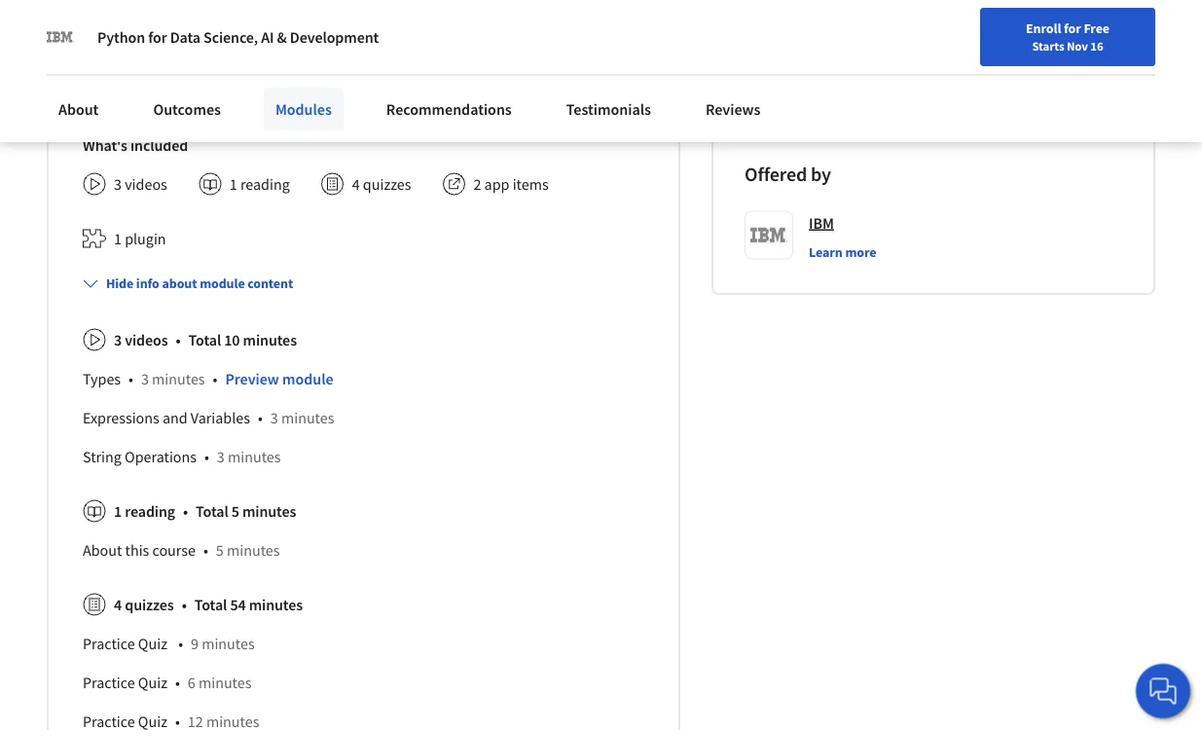 Task type: vqa. For each thing, say whether or not it's contained in the screenshot.
'$54,000'
no



Task type: locate. For each thing, give the bounding box(es) containing it.
plugin
[[125, 229, 166, 249]]

1 vertical spatial reading
[[125, 502, 175, 521]]

0 vertical spatial 4 quizzes
[[352, 175, 411, 194]]

recommendations link
[[375, 88, 523, 130]]

ratings
[[960, 3, 999, 20]]

1 vertical spatial 4 quizzes
[[114, 595, 174, 615]]

0 horizontal spatial to
[[232, 74, 245, 93]]

1 horizontal spatial to
[[336, 97, 349, 117]]

course
[[152, 541, 196, 560]]

as
[[246, 50, 260, 70]]

minutes up expressions and variables • 3 minutes
[[152, 370, 205, 389]]

1 horizontal spatial by
[[811, 162, 831, 187]]

different
[[83, 50, 139, 70], [241, 97, 297, 117]]

1 vertical spatial different
[[241, 97, 297, 117]]

• total 5 minutes
[[183, 502, 296, 521]]

reviews
[[706, 99, 761, 119]]

of right some
[[550, 27, 563, 46]]

• left 9
[[178, 634, 183, 654]]

use
[[248, 74, 271, 93]]

total left '54'
[[194, 595, 227, 615]]

2 vertical spatial total
[[194, 595, 227, 615]]

1 quiz from the top
[[138, 634, 167, 654]]

0 vertical spatial to
[[232, 74, 245, 93]]

quiz left 6
[[138, 673, 167, 693]]

learn more button
[[809, 243, 876, 263]]

1 vertical spatial videos
[[125, 331, 168, 350]]

about inside region
[[83, 541, 122, 560]]

minutes right 9
[[202, 634, 255, 654]]

0 vertical spatial by
[[428, 27, 444, 46]]

python up real
[[304, 27, 350, 46]]

1 vertical spatial 3 videos
[[114, 331, 168, 350]]

quiz for 9
[[138, 634, 167, 654]]

python up data
[[97, 27, 145, 47]]

quiz for 6
[[138, 673, 167, 693]]

1 vertical spatial 1 reading
[[114, 502, 175, 521]]

0 horizontal spatial for
[[148, 27, 167, 47]]

0 horizontal spatial 4
[[114, 595, 122, 615]]

about this course • 5 minutes
[[83, 541, 280, 560]]

1 practice from the top
[[83, 634, 135, 654]]

more
[[845, 244, 876, 262]]

for
[[1064, 19, 1081, 37], [148, 27, 167, 47]]

0 vertical spatial 1 reading
[[229, 175, 290, 194]]

in
[[354, 74, 366, 93], [620, 74, 633, 93]]

module right about
[[200, 275, 245, 293]]

strings. down mathematical
[[430, 97, 477, 117]]

1 down "string"
[[114, 502, 122, 521]]

1 vertical spatial quiz
[[138, 673, 167, 693]]

5 down the • total 5 minutes
[[216, 541, 224, 560]]

1 of from the left
[[288, 27, 301, 46]]

module
[[113, 27, 163, 46], [83, 74, 133, 93], [200, 275, 245, 293], [282, 370, 334, 389]]

by
[[428, 27, 444, 46], [811, 162, 831, 187]]

1 inside hide info about module content region
[[114, 502, 122, 521]]

ai
[[261, 27, 274, 47]]

and
[[354, 27, 379, 46], [415, 50, 441, 70], [136, 74, 161, 93], [148, 97, 173, 117], [162, 409, 188, 428]]

and down data
[[136, 74, 161, 93]]

ibm
[[805, 70, 827, 88], [809, 214, 834, 233]]

quiz
[[138, 634, 167, 654], [138, 673, 167, 693]]

free
[[1084, 19, 1110, 37]]

reading up this
[[125, 502, 175, 521]]

1 left plugin
[[114, 229, 122, 249]]

0 vertical spatial about
[[58, 99, 99, 119]]

1 horizontal spatial for
[[1064, 19, 1081, 37]]

1 vertical spatial total
[[196, 502, 228, 521]]

ibm up learn
[[809, 214, 834, 233]]

0 horizontal spatial by
[[428, 27, 444, 46]]

0 horizontal spatial 4 quizzes
[[114, 595, 174, 615]]

1 in from the left
[[354, 74, 366, 93]]

3 videos up types
[[114, 331, 168, 350]]

and up mathematical
[[415, 50, 441, 70]]

real
[[323, 50, 347, 70]]

1 horizontal spatial python
[[304, 27, 350, 46]]

4 quizzes up practice quiz • 9 minutes
[[114, 595, 174, 615]]

development
[[290, 27, 379, 47]]

1 vertical spatial about
[[83, 541, 122, 560]]

of right &
[[288, 27, 301, 46]]

operations
[[125, 447, 197, 467]]

what's included
[[83, 136, 188, 155]]

total up "about this course • 5 minutes"
[[196, 502, 228, 521]]

for up data
[[148, 27, 167, 47]]

0 vertical spatial practice
[[83, 634, 135, 654]]

• left preview
[[213, 370, 217, 389]]

module right preview
[[282, 370, 334, 389]]

1 reading
[[229, 175, 290, 194], [114, 502, 175, 521]]

0 vertical spatial 4
[[352, 175, 360, 194]]

outcomes link
[[142, 88, 233, 130]]

what's
[[83, 136, 127, 155]]

continue
[[494, 50, 554, 70]]

strings. down 'exploring'
[[444, 50, 491, 70]]

by inside this module teaches the basics of python and begins by exploring some of the different data types such as integers, real numbers, and strings. continue with the module and learn how to use expressions in  mathematical operations, store values in variables, and the many different ways to manipulate strings.
[[428, 27, 444, 46]]

testimonials
[[566, 99, 651, 119]]

2 videos from the top
[[125, 331, 168, 350]]

practice up practice quiz • 6 minutes
[[83, 634, 135, 654]]

5
[[231, 502, 239, 521], [216, 541, 224, 560]]

this module teaches the basics of python and begins by exploring some of the different data types such as integers, real numbers, and strings. continue with the module and learn how to use expressions in  mathematical operations, store values in variables, and the many different ways to manipulate strings.
[[83, 27, 633, 117]]

1 vertical spatial 5
[[216, 541, 224, 560]]

reading down modules link
[[240, 175, 290, 194]]

1
[[229, 175, 237, 194], [114, 229, 122, 249], [114, 502, 122, 521]]

10
[[224, 331, 240, 350]]

1 reading up this
[[114, 502, 175, 521]]

0 vertical spatial reading
[[240, 175, 290, 194]]

practice quiz • 6 minutes
[[83, 673, 252, 693]]

in down the numbers,
[[354, 74, 366, 93]]

info
[[136, 275, 159, 293]]

chat with us image
[[1148, 676, 1179, 707]]

by right 'begins'
[[428, 27, 444, 46]]

1 down many
[[229, 175, 237, 194]]

1 vertical spatial 4
[[114, 595, 122, 615]]

practice down practice quiz • 9 minutes
[[83, 673, 135, 693]]

module up data
[[113, 27, 163, 46]]

info about module content element
[[75, 259, 644, 730]]

show notifications image
[[991, 24, 1015, 48]]

None search field
[[262, 12, 427, 51]]

numbers,
[[350, 50, 412, 70]]

0 vertical spatial 5
[[231, 502, 239, 521]]

minutes
[[243, 331, 297, 350], [152, 370, 205, 389], [281, 409, 334, 428], [228, 447, 281, 467], [242, 502, 296, 521], [227, 541, 280, 560], [249, 595, 303, 615], [202, 634, 255, 654], [199, 673, 252, 693]]

outcomes
[[153, 99, 221, 119]]

the
[[220, 27, 241, 46], [566, 27, 587, 46], [589, 50, 610, 70], [177, 97, 198, 117]]

minutes right 6
[[199, 673, 252, 693]]

1 vertical spatial practice
[[83, 673, 135, 693]]

total for total 10 minutes
[[188, 331, 221, 350]]

3 videos
[[114, 175, 167, 194], [114, 331, 168, 350]]

and up the numbers,
[[354, 27, 379, 46]]

different down the use
[[241, 97, 297, 117]]

to right the ways
[[336, 97, 349, 117]]

python
[[304, 27, 350, 46], [97, 27, 145, 47]]

1 reading down modules link
[[229, 175, 290, 194]]

0 horizontal spatial 1 reading
[[114, 502, 175, 521]]

3 down preview module link
[[270, 409, 278, 428]]

teaches
[[166, 27, 217, 46]]

4 quizzes down manipulate
[[352, 175, 411, 194]]

offered
[[745, 162, 807, 187]]

0 vertical spatial 3 videos
[[114, 175, 167, 194]]

0 horizontal spatial quizzes
[[125, 595, 174, 615]]

in right values on the top of page
[[620, 74, 633, 93]]

4 down manipulate
[[352, 175, 360, 194]]

2 vertical spatial 1
[[114, 502, 122, 521]]

5 up "about this course • 5 minutes"
[[231, 502, 239, 521]]

to left the use
[[232, 74, 245, 93]]

quizzes down manipulate
[[363, 175, 411, 194]]

items
[[513, 175, 549, 194]]

for up nov
[[1064, 19, 1081, 37]]

3
[[114, 175, 122, 194], [114, 331, 122, 350], [141, 370, 149, 389], [270, 409, 278, 428], [217, 447, 225, 467]]

minutes down the • total 5 minutes
[[227, 541, 280, 560]]

1 horizontal spatial 5
[[231, 502, 239, 521]]

videos down info at the top of the page
[[125, 331, 168, 350]]

module inside dropdown button
[[200, 275, 245, 293]]

0 vertical spatial total
[[188, 331, 221, 350]]

enroll for free starts nov 16
[[1026, 19, 1110, 54]]

2 3 videos from the top
[[114, 331, 168, 350]]

of
[[288, 27, 301, 46], [550, 27, 563, 46]]

joseph santarcangelo image
[[748, 48, 790, 91]]

the up values on the top of page
[[589, 50, 610, 70]]

quizzes up practice quiz • 9 minutes
[[125, 595, 174, 615]]

0 vertical spatial strings.
[[444, 50, 491, 70]]

strings.
[[444, 50, 491, 70], [430, 97, 477, 117]]

0 horizontal spatial 5
[[216, 541, 224, 560]]

and down 'learn'
[[148, 97, 173, 117]]

and up the string operations • 3 minutes in the bottom of the page
[[162, 409, 188, 428]]

total left 10
[[188, 331, 221, 350]]

quiz up practice quiz • 6 minutes
[[138, 634, 167, 654]]

4 up practice quiz • 9 minutes
[[114, 595, 122, 615]]

1 horizontal spatial of
[[550, 27, 563, 46]]

practice
[[83, 634, 135, 654], [83, 673, 135, 693]]

expressions and variables • 3 minutes
[[83, 409, 334, 428]]

about link
[[47, 88, 110, 130]]

0 vertical spatial different
[[83, 50, 139, 70]]

0 vertical spatial quiz
[[138, 634, 167, 654]]

0 horizontal spatial of
[[288, 27, 301, 46]]

1 horizontal spatial reading
[[240, 175, 290, 194]]

menu item
[[846, 19, 971, 83]]

3 down variables
[[217, 447, 225, 467]]

such
[[212, 50, 243, 70]]

1 horizontal spatial in
[[620, 74, 633, 93]]

minutes right '54'
[[249, 595, 303, 615]]

about up 'what's'
[[58, 99, 99, 119]]

• down expressions and variables • 3 minutes
[[204, 447, 209, 467]]

the up "such"
[[220, 27, 241, 46]]

many
[[201, 97, 238, 117]]

0 horizontal spatial in
[[354, 74, 366, 93]]

•
[[176, 331, 181, 350], [129, 370, 133, 389], [213, 370, 217, 389], [258, 409, 263, 428], [204, 447, 209, 467], [183, 502, 188, 521], [203, 541, 208, 560], [182, 595, 187, 615], [178, 634, 183, 654], [175, 673, 180, 693]]

enroll
[[1026, 19, 1061, 37]]

total
[[188, 331, 221, 350], [196, 502, 228, 521], [194, 595, 227, 615]]

basics
[[244, 27, 284, 46]]

for inside enroll for free starts nov 16
[[1064, 19, 1081, 37]]

2 quiz from the top
[[138, 673, 167, 693]]

different down this
[[83, 50, 139, 70]]

1 horizontal spatial 4
[[352, 175, 360, 194]]

1 horizontal spatial quizzes
[[363, 175, 411, 194]]

quizzes
[[363, 175, 411, 194], [125, 595, 174, 615]]

0 horizontal spatial different
[[83, 50, 139, 70]]

• down preview
[[258, 409, 263, 428]]

preview module link
[[225, 370, 334, 389]]

by right offered
[[811, 162, 831, 187]]

0 horizontal spatial reading
[[125, 502, 175, 521]]

4
[[352, 175, 360, 194], [114, 595, 122, 615]]

recommendations
[[386, 99, 512, 119]]

1 vertical spatial quizzes
[[125, 595, 174, 615]]

1 vertical spatial to
[[336, 97, 349, 117]]

total for total 54 minutes
[[194, 595, 227, 615]]

to
[[232, 74, 245, 93], [336, 97, 349, 117]]

3 videos down the what's included
[[114, 175, 167, 194]]

1 vertical spatial 1
[[114, 229, 122, 249]]

1 horizontal spatial 4 quizzes
[[352, 175, 411, 194]]

1 videos from the top
[[125, 175, 167, 194]]

hide info about module content
[[106, 275, 293, 293]]

0 horizontal spatial python
[[97, 27, 145, 47]]

2 practice from the top
[[83, 673, 135, 693]]

4 quizzes
[[352, 175, 411, 194], [114, 595, 174, 615]]

values
[[576, 74, 617, 93]]

ibm right joseph santarcangelo image
[[805, 70, 827, 88]]

about left this
[[83, 541, 122, 560]]

about
[[58, 99, 99, 119], [83, 541, 122, 560]]

0 vertical spatial videos
[[125, 175, 167, 194]]

videos down the what's included
[[125, 175, 167, 194]]

the down 'learn'
[[177, 97, 198, 117]]



Task type: describe. For each thing, give the bounding box(es) containing it.
how
[[200, 74, 229, 93]]

starts
[[1032, 38, 1064, 54]]

0 vertical spatial ibm
[[805, 70, 827, 88]]

module up variables,
[[83, 74, 133, 93]]

• up "about this course • 5 minutes"
[[183, 502, 188, 521]]

variables
[[191, 409, 250, 428]]

this
[[125, 541, 149, 560]]

minutes down variables
[[228, 447, 281, 467]]

ways
[[300, 97, 332, 117]]

nov
[[1067, 38, 1088, 54]]

6,868
[[927, 3, 957, 20]]

3 down 'what's'
[[114, 175, 122, 194]]

module inside region
[[282, 370, 334, 389]]

variables,
[[83, 97, 145, 117]]

0 vertical spatial 1
[[229, 175, 237, 194]]

manipulate
[[352, 97, 427, 117]]

preview
[[225, 370, 279, 389]]

1 vertical spatial strings.
[[430, 97, 477, 117]]

ibm image
[[47, 23, 74, 51]]

integers,
[[264, 50, 320, 70]]

about
[[162, 275, 197, 293]]

videos inside hide info about module content region
[[125, 331, 168, 350]]

data
[[142, 50, 171, 70]]

practice for practice quiz • 6 minutes
[[83, 673, 135, 693]]

this
[[83, 27, 110, 46]]

hide info about module content region
[[83, 313, 644, 730]]

)
[[999, 3, 1003, 20]]

exploring
[[447, 27, 508, 46]]

learn
[[809, 244, 843, 262]]

3 right types
[[141, 370, 149, 389]]

total for total 5 minutes
[[196, 502, 228, 521]]

reviews link
[[694, 88, 772, 130]]

ibm link
[[809, 211, 834, 235]]

and inside hide info about module content region
[[162, 409, 188, 428]]

types
[[83, 370, 121, 389]]

operations,
[[463, 74, 537, 93]]

string operations • 3 minutes
[[83, 447, 281, 467]]

learn more
[[809, 244, 876, 262]]

expressions
[[83, 409, 159, 428]]

for for enroll
[[1064, 19, 1081, 37]]

modules
[[275, 99, 332, 119]]

begins
[[382, 27, 425, 46]]

• total 54 minutes
[[182, 595, 303, 615]]

types
[[174, 50, 209, 70]]

54
[[230, 595, 246, 615]]

content
[[247, 275, 293, 293]]

data
[[170, 27, 200, 47]]

4 quizzes inside hide info about module content region
[[114, 595, 174, 615]]

2 app items
[[474, 175, 549, 194]]

• left 6
[[175, 673, 180, 693]]

hide info about module content button
[[75, 266, 301, 301]]

testimonials link
[[555, 88, 663, 130]]

minutes down preview module link
[[281, 409, 334, 428]]

• up practice quiz • 9 minutes
[[182, 595, 187, 615]]

6
[[188, 673, 195, 693]]

&
[[277, 27, 287, 47]]

practice quiz • 9 minutes
[[83, 634, 255, 654]]

9
[[191, 634, 199, 654]]

4 inside hide info about module content region
[[114, 595, 122, 615]]

quizzes inside hide info about module content region
[[125, 595, 174, 615]]

minutes right 10
[[243, 331, 297, 350]]

• total 10 minutes
[[176, 331, 297, 350]]

for for python
[[148, 27, 167, 47]]

1 3 videos from the top
[[114, 175, 167, 194]]

included
[[130, 136, 188, 155]]

store
[[540, 74, 572, 93]]

with
[[557, 50, 586, 70]]

1 vertical spatial ibm
[[809, 214, 834, 233]]

types • 3 minutes • preview module
[[83, 370, 334, 389]]

• right course on the bottom left of the page
[[203, 541, 208, 560]]

2 of from the left
[[550, 27, 563, 46]]

some
[[511, 27, 547, 46]]

6,868 ratings )
[[927, 3, 1003, 20]]

app
[[484, 175, 509, 194]]

string
[[83, 447, 122, 467]]

hide
[[106, 275, 134, 293]]

science,
[[203, 27, 258, 47]]

the up with
[[566, 27, 587, 46]]

1 horizontal spatial 1 reading
[[229, 175, 290, 194]]

• up types • 3 minutes • preview module
[[176, 331, 181, 350]]

mathematical
[[369, 74, 460, 93]]

3 videos inside hide info about module content region
[[114, 331, 168, 350]]

minutes up "about this course • 5 minutes"
[[242, 502, 296, 521]]

3 up types
[[114, 331, 122, 350]]

1 reading inside hide info about module content region
[[114, 502, 175, 521]]

practice for practice quiz • 9 minutes
[[83, 634, 135, 654]]

0 vertical spatial quizzes
[[363, 175, 411, 194]]

coursera image
[[16, 16, 139, 47]]

modules link
[[264, 88, 343, 130]]

about for about this course • 5 minutes
[[83, 541, 122, 560]]

learn
[[164, 74, 197, 93]]

1 vertical spatial by
[[811, 162, 831, 187]]

2
[[474, 175, 481, 194]]

python inside this module teaches the basics of python and begins by exploring some of the different data types such as integers, real numbers, and strings. continue with the module and learn how to use expressions in  mathematical operations, store values in variables, and the many different ways to manipulate strings.
[[304, 27, 350, 46]]

reading inside hide info about module content region
[[125, 502, 175, 521]]

1 plugin
[[114, 229, 166, 249]]

about for about
[[58, 99, 99, 119]]

• right types
[[129, 370, 133, 389]]

16
[[1090, 38, 1103, 54]]

2 in from the left
[[620, 74, 633, 93]]

1 horizontal spatial different
[[241, 97, 297, 117]]

offered by
[[745, 162, 831, 187]]

expressions
[[274, 74, 351, 93]]

python for data science, ai & development
[[97, 27, 379, 47]]



